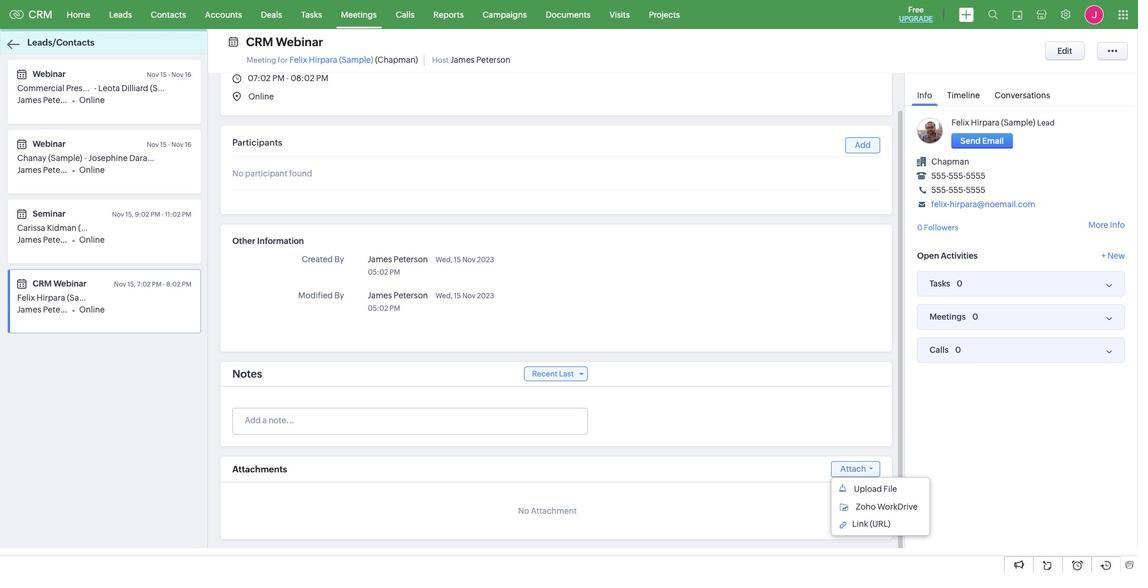Task type: describe. For each thing, give the bounding box(es) containing it.
(sample) right press
[[88, 84, 122, 93]]

05:02 for created by
[[368, 269, 388, 277]]

1 vertical spatial calls
[[930, 346, 949, 355]]

webinar up commercial
[[33, 69, 66, 79]]

found
[[289, 169, 312, 178]]

timeline
[[947, 91, 980, 100]]

1 vertical spatial crm
[[246, 35, 273, 49]]

james down commercial
[[17, 95, 41, 105]]

file
[[884, 485, 897, 494]]

16 for chanay (sample) - josephine darakjy (sample)
[[185, 141, 191, 148]]

james down chanay
[[17, 165, 41, 175]]

no for no participant found
[[232, 169, 244, 178]]

james peterson link for 3rd online link from the top of the page
[[17, 235, 77, 245]]

seminar
[[33, 209, 66, 219]]

james peterson link for fourth online link
[[17, 305, 77, 315]]

visits link
[[600, 0, 639, 29]]

reports
[[434, 10, 464, 19]]

15, for carissa kidman (sample)
[[125, 211, 134, 218]]

james peterson for 3rd online link from the top of the page
[[17, 235, 77, 245]]

james right created by on the top left
[[368, 255, 392, 264]]

link (url)
[[852, 520, 891, 530]]

hirpara for felix hirpara (sample) lead
[[971, 118, 1000, 127]]

documents
[[546, 10, 591, 19]]

(sample) right kidman
[[78, 224, 112, 233]]

3 online link from the top
[[79, 235, 105, 245]]

calendar image
[[1013, 10, 1023, 19]]

wed, 15 nov 2023 05:02 pm for created by
[[368, 256, 494, 277]]

2 online link from the top
[[79, 165, 105, 175]]

webinar up the for
[[276, 35, 323, 49]]

for
[[278, 56, 288, 65]]

free upgrade
[[899, 5, 933, 23]]

2 vertical spatial crm
[[33, 279, 52, 289]]

felix-
[[932, 200, 950, 209]]

attachment
[[531, 507, 577, 516]]

+
[[1102, 251, 1106, 261]]

workdrive
[[878, 503, 918, 512]]

visits
[[610, 10, 630, 19]]

leads
[[109, 10, 132, 19]]

modified by
[[298, 291, 344, 301]]

wed, for created by
[[436, 256, 452, 264]]

home link
[[57, 0, 100, 29]]

modified
[[298, 291, 333, 301]]

deals
[[261, 10, 282, 19]]

more
[[1089, 221, 1109, 230]]

james right modified by in the left bottom of the page
[[368, 291, 392, 301]]

carissa kidman (sample) link
[[17, 224, 112, 233]]

zoho
[[856, 503, 876, 512]]

- up josephine darakjy (sample) link
[[168, 141, 170, 148]]

contacts
[[151, 10, 186, 19]]

16 for - leota dilliard (sample)
[[185, 71, 191, 78]]

hirpara@noemail.com
[[950, 200, 1036, 209]]

felix hirpara (sample) lead
[[952, 118, 1055, 127]]

reports link
[[424, 0, 473, 29]]

james down felix hirpara (sample)
[[17, 305, 41, 315]]

1 555-555-5555 from the top
[[932, 171, 986, 181]]

create menu image
[[959, 7, 974, 22]]

projects
[[649, 10, 680, 19]]

- left the josephine
[[84, 154, 87, 163]]

created
[[302, 255, 333, 264]]

1 horizontal spatial felix
[[289, 55, 307, 65]]

1 vertical spatial crm webinar
[[33, 279, 87, 289]]

webinar link for -
[[33, 69, 66, 79]]

(sample) right "darakjy"
[[160, 154, 194, 163]]

nov 15,  7:02 pm - 8:02 pm
[[114, 281, 191, 288]]

0 vertical spatial hirpara
[[309, 55, 337, 65]]

upgrade
[[899, 15, 933, 23]]

josephine
[[89, 154, 128, 163]]

link
[[852, 520, 868, 530]]

0 vertical spatial crm webinar
[[246, 35, 323, 49]]

- leota dilliard (sample)
[[94, 84, 184, 93]]

zoho workdrive
[[856, 503, 918, 512]]

0 for tasks
[[957, 279, 963, 288]]

commercial press (sample) link
[[17, 84, 122, 93]]

conversations link
[[989, 82, 1056, 106]]

no for no attachment
[[518, 507, 529, 516]]

home
[[67, 10, 90, 19]]

online for fourth online link from the bottom of the page
[[79, 95, 105, 105]]

james right the host at the top left of page
[[451, 55, 475, 65]]

add link
[[846, 138, 881, 154]]

open
[[917, 251, 939, 261]]

recent last
[[532, 370, 574, 379]]

(sample) down crm webinar link
[[67, 293, 101, 303]]

0 vertical spatial info
[[917, 91, 932, 100]]

15, for felix hirpara (sample)
[[127, 281, 136, 288]]

4 online link from the top
[[79, 305, 105, 315]]

participants
[[232, 138, 282, 148]]

leota dilliard (sample) link
[[98, 84, 184, 93]]

1 vertical spatial tasks
[[930, 279, 950, 289]]

8:02
[[166, 281, 181, 288]]

kidman
[[47, 224, 76, 233]]

meetings link
[[332, 0, 386, 29]]

documents link
[[536, 0, 600, 29]]

james peterson link for 2nd online link from the top of the page
[[17, 165, 77, 175]]

no attachment
[[518, 507, 577, 516]]

meeting
[[247, 56, 276, 65]]

more info
[[1089, 221, 1125, 230]]

profile element
[[1078, 0, 1111, 29]]

07:02
[[248, 74, 271, 83]]

by for created by
[[335, 255, 344, 264]]

nov 15,  9:02 pm - 11:02 pm
[[112, 211, 191, 218]]

calls link
[[386, 0, 424, 29]]

carissa kidman (sample)
[[17, 224, 112, 233]]

carissa
[[17, 224, 45, 233]]

0 followers
[[917, 224, 959, 232]]

search image
[[988, 9, 998, 20]]

chanay (sample) link
[[17, 154, 82, 163]]

webinar link for chanay
[[33, 139, 66, 149]]

campaigns
[[483, 10, 527, 19]]

recent
[[532, 370, 558, 379]]

last
[[559, 370, 574, 379]]

tasks link
[[292, 0, 332, 29]]

create menu element
[[952, 0, 981, 29]]

- up leota dilliard (sample) link
[[168, 71, 170, 78]]

chanay
[[17, 154, 47, 163]]

(url)
[[870, 520, 891, 530]]

online for 2nd online link from the top of the page
[[79, 165, 105, 175]]

webinar up "chanay (sample)" link
[[33, 139, 66, 149]]

activities
[[941, 251, 978, 261]]

upload file
[[854, 485, 897, 494]]

james peterson for 2nd online link from the top of the page
[[17, 165, 77, 175]]

accounts
[[205, 10, 242, 19]]

0 horizontal spatial meetings
[[341, 10, 377, 19]]

felix-hirpara@noemail.com link
[[932, 200, 1036, 209]]

(sample) right dilliard
[[150, 84, 184, 93]]

host james peterson
[[432, 55, 511, 65]]

accounts link
[[196, 0, 252, 29]]

attach link
[[831, 462, 881, 478]]

1 vertical spatial meetings
[[930, 312, 966, 322]]

attachments
[[232, 465, 287, 475]]

online down the 07:02
[[248, 92, 274, 101]]

contacts link
[[141, 0, 196, 29]]

dilliard
[[122, 84, 148, 93]]

(sample) left "lead"
[[1001, 118, 1036, 127]]

2 vertical spatial felix hirpara (sample) link
[[17, 293, 101, 303]]

information
[[257, 237, 304, 246]]



Task type: locate. For each thing, give the bounding box(es) containing it.
online link down chanay (sample) - josephine darakjy (sample)
[[79, 165, 105, 175]]

0 horizontal spatial no
[[232, 169, 244, 178]]

tasks inside "link"
[[301, 10, 322, 19]]

online down chanay (sample) - josephine darakjy (sample)
[[79, 165, 105, 175]]

0 vertical spatial wed, 15 nov 2023 05:02 pm
[[368, 256, 494, 277]]

1 vertical spatial felix
[[952, 118, 969, 127]]

projects link
[[639, 0, 690, 29]]

by right the created
[[335, 255, 344, 264]]

4 james peterson link from the top
[[17, 305, 77, 315]]

1 online link from the top
[[79, 95, 105, 105]]

1 vertical spatial nov 15 - nov 16
[[147, 141, 191, 148]]

2 horizontal spatial felix hirpara (sample) link
[[952, 118, 1036, 127]]

- left 11:02
[[162, 211, 164, 218]]

other
[[232, 237, 255, 246]]

2023 for created by
[[477, 256, 494, 264]]

1 by from the top
[[335, 255, 344, 264]]

0 horizontal spatial info
[[917, 91, 932, 100]]

2 by from the top
[[335, 291, 344, 301]]

felix for felix hirpara (sample)
[[17, 293, 35, 303]]

1 wed, 15 nov 2023 05:02 pm from the top
[[368, 256, 494, 277]]

1 vertical spatial 2023
[[477, 292, 494, 301]]

2 5555 from the top
[[966, 186, 986, 195]]

info left timeline
[[917, 91, 932, 100]]

7:02
[[137, 281, 151, 288]]

nov 15 - nov 16
[[147, 71, 191, 78], [147, 141, 191, 148]]

555-555-5555 up felix-
[[932, 186, 986, 195]]

0 vertical spatial nov 15 - nov 16
[[147, 71, 191, 78]]

1 vertical spatial wed,
[[436, 292, 452, 301]]

new
[[1108, 251, 1125, 261]]

hirpara down timeline
[[971, 118, 1000, 127]]

crm link
[[9, 8, 53, 21]]

crm webinar link
[[33, 279, 87, 289]]

1 vertical spatial no
[[518, 507, 529, 516]]

upload
[[854, 485, 882, 494]]

2 555-555-5555 from the top
[[932, 186, 986, 195]]

1 horizontal spatial no
[[518, 507, 529, 516]]

1 16 from the top
[[185, 71, 191, 78]]

1 05:02 from the top
[[368, 269, 388, 277]]

crm webinar up the for
[[246, 35, 323, 49]]

5555 down chapman
[[966, 171, 986, 181]]

0 vertical spatial meetings
[[341, 10, 377, 19]]

lead
[[1037, 119, 1055, 127]]

1 vertical spatial 15,
[[127, 281, 136, 288]]

webinar link up "chanay (sample)" link
[[33, 139, 66, 149]]

nov 15 - nov 16 up leota dilliard (sample) link
[[147, 71, 191, 78]]

0 for meetings
[[973, 312, 979, 322]]

seminar link
[[33, 209, 66, 219]]

1 horizontal spatial info
[[1110, 221, 1125, 230]]

felix down timeline
[[952, 118, 969, 127]]

notes
[[232, 368, 262, 381]]

tasks down the open activities
[[930, 279, 950, 289]]

(sample) right chanay
[[48, 154, 82, 163]]

0 vertical spatial felix
[[289, 55, 307, 65]]

no participant found
[[232, 169, 312, 178]]

attach
[[841, 465, 866, 474]]

1 2023 from the top
[[477, 256, 494, 264]]

hirpara for felix hirpara (sample)
[[37, 293, 65, 303]]

1 horizontal spatial calls
[[930, 346, 949, 355]]

online link
[[79, 95, 105, 105], [79, 165, 105, 175], [79, 235, 105, 245], [79, 305, 105, 315]]

None button
[[1045, 42, 1085, 60], [952, 133, 1013, 149], [1045, 42, 1085, 60], [952, 133, 1013, 149]]

james peterson link
[[17, 95, 77, 105], [17, 165, 77, 175], [17, 235, 77, 245], [17, 305, 77, 315]]

felix down crm webinar link
[[17, 293, 35, 303]]

calls
[[396, 10, 415, 19], [930, 346, 949, 355]]

webinar
[[276, 35, 323, 49], [33, 69, 66, 79], [33, 139, 66, 149], [53, 279, 87, 289]]

open activities
[[917, 251, 978, 261]]

2 vertical spatial hirpara
[[37, 293, 65, 303]]

0 horizontal spatial calls
[[396, 10, 415, 19]]

other information
[[232, 237, 304, 246]]

0 vertical spatial webinar link
[[33, 69, 66, 79]]

0 horizontal spatial crm webinar
[[33, 279, 87, 289]]

(sample) left (chapman)
[[339, 55, 373, 65]]

felix hirpara (sample) link down conversations
[[952, 118, 1036, 127]]

felix hirpara (sample) link
[[289, 55, 373, 65], [952, 118, 1036, 127], [17, 293, 101, 303]]

wed, 15 nov 2023 05:02 pm for modified by
[[368, 292, 494, 313]]

info link
[[911, 82, 938, 106]]

1 webinar link from the top
[[33, 69, 66, 79]]

felix hirpara (sample) link up '08:02' in the top left of the page
[[289, 55, 373, 65]]

felix
[[289, 55, 307, 65], [952, 118, 969, 127], [17, 293, 35, 303]]

tasks right deals
[[301, 10, 322, 19]]

2 vertical spatial felix
[[17, 293, 35, 303]]

0 vertical spatial tasks
[[301, 10, 322, 19]]

commercial press (sample)
[[17, 84, 122, 93]]

info
[[917, 91, 932, 100], [1110, 221, 1125, 230]]

more info link
[[1089, 221, 1125, 230]]

felix-hirpara@noemail.com
[[932, 200, 1036, 209]]

leads link
[[100, 0, 141, 29]]

0 vertical spatial 05:02
[[368, 269, 388, 277]]

felix hirpara (sample)
[[17, 293, 101, 303]]

free
[[908, 5, 924, 14]]

online link down press
[[79, 95, 105, 105]]

no left participant
[[232, 169, 244, 178]]

crm webinar up felix hirpara (sample)
[[33, 279, 87, 289]]

james down carissa
[[17, 235, 41, 245]]

0 for calls
[[955, 345, 961, 355]]

crm up leads/contacts
[[28, 8, 53, 21]]

15, left "9:02"
[[125, 211, 134, 218]]

james peterson for fourth online link
[[17, 305, 77, 315]]

participant
[[245, 169, 288, 178]]

meetings
[[341, 10, 377, 19], [930, 312, 966, 322]]

james
[[451, 55, 475, 65], [17, 95, 41, 105], [17, 165, 41, 175], [17, 235, 41, 245], [368, 255, 392, 264], [368, 291, 392, 301], [17, 305, 41, 315]]

0 vertical spatial calls
[[396, 10, 415, 19]]

online for 3rd online link from the top of the page
[[79, 235, 105, 245]]

1 horizontal spatial tasks
[[930, 279, 950, 289]]

0 vertical spatial wed,
[[436, 256, 452, 264]]

Add a note... field
[[233, 415, 587, 427]]

2 2023 from the top
[[477, 292, 494, 301]]

felix right the for
[[289, 55, 307, 65]]

1 vertical spatial hirpara
[[971, 118, 1000, 127]]

0 vertical spatial 16
[[185, 71, 191, 78]]

11:02
[[165, 211, 181, 218]]

josephine darakjy (sample) link
[[89, 154, 194, 163]]

1 5555 from the top
[[966, 171, 986, 181]]

nov
[[147, 71, 159, 78], [171, 71, 183, 78], [147, 141, 159, 148], [171, 141, 183, 148], [112, 211, 124, 218], [462, 256, 476, 264], [114, 281, 126, 288], [462, 292, 476, 301]]

0 vertical spatial 15,
[[125, 211, 134, 218]]

james peterson link for fourth online link from the bottom of the page
[[17, 95, 77, 105]]

1 vertical spatial felix hirpara (sample) link
[[952, 118, 1036, 127]]

0 horizontal spatial tasks
[[301, 10, 322, 19]]

james peterson link down "chanay (sample)" link
[[17, 165, 77, 175]]

deals link
[[252, 0, 292, 29]]

leota
[[98, 84, 120, 93]]

felix for felix hirpara (sample) lead
[[952, 118, 969, 127]]

james peterson for fourth online link from the bottom of the page
[[17, 95, 77, 105]]

0 vertical spatial crm
[[28, 8, 53, 21]]

555-555-5555 down chapman
[[932, 171, 986, 181]]

online link down carissa kidman (sample)
[[79, 235, 105, 245]]

by for modified by
[[335, 291, 344, 301]]

webinar up felix hirpara (sample)
[[53, 279, 87, 289]]

1 vertical spatial 16
[[185, 141, 191, 148]]

by right the modified
[[335, 291, 344, 301]]

crm up felix hirpara (sample)
[[33, 279, 52, 289]]

08:02
[[291, 74, 315, 83]]

0 vertical spatial by
[[335, 255, 344, 264]]

2 nov 15 - nov 16 from the top
[[147, 141, 191, 148]]

0 vertical spatial no
[[232, 169, 244, 178]]

tasks
[[301, 10, 322, 19], [930, 279, 950, 289]]

online for fourth online link
[[79, 305, 105, 315]]

webinar link
[[33, 69, 66, 79], [33, 139, 66, 149]]

3 james peterson link from the top
[[17, 235, 77, 245]]

1 vertical spatial 5555
[[966, 186, 986, 195]]

hirpara down crm webinar link
[[37, 293, 65, 303]]

05:02 for modified by
[[368, 305, 388, 313]]

peterson
[[476, 55, 511, 65], [43, 95, 77, 105], [43, 165, 77, 175], [43, 235, 77, 245], [394, 255, 428, 264], [394, 291, 428, 301], [43, 305, 77, 315]]

1 vertical spatial 05:02
[[368, 305, 388, 313]]

1 vertical spatial by
[[335, 291, 344, 301]]

15, left 7:02
[[127, 281, 136, 288]]

1 horizontal spatial felix hirpara (sample) link
[[289, 55, 373, 65]]

1 vertical spatial 555-555-5555
[[932, 186, 986, 195]]

2 webinar link from the top
[[33, 139, 66, 149]]

- left leota
[[94, 84, 96, 93]]

1 vertical spatial info
[[1110, 221, 1125, 230]]

no left attachment
[[518, 507, 529, 516]]

1 horizontal spatial meetings
[[930, 312, 966, 322]]

james peterson link down kidman
[[17, 235, 77, 245]]

0 vertical spatial 5555
[[966, 171, 986, 181]]

online down carissa kidman (sample)
[[79, 235, 105, 245]]

chapman
[[932, 157, 969, 167]]

info right more
[[1110, 221, 1125, 230]]

1 vertical spatial webinar link
[[33, 139, 66, 149]]

online
[[248, 92, 274, 101], [79, 95, 105, 105], [79, 165, 105, 175], [79, 235, 105, 245], [79, 305, 105, 315]]

crm up "meeting"
[[246, 35, 273, 49]]

07:02 pm - 08:02 pm
[[248, 74, 328, 83]]

james peterson link down felix hirpara (sample)
[[17, 305, 77, 315]]

1 james peterson link from the top
[[17, 95, 77, 105]]

online down press
[[79, 95, 105, 105]]

0 vertical spatial 2023
[[477, 256, 494, 264]]

nov 15 - nov 16 for leota dilliard (sample)
[[147, 71, 191, 78]]

5555
[[966, 171, 986, 181], [966, 186, 986, 195]]

1 horizontal spatial crm webinar
[[246, 35, 323, 49]]

2 wed, from the top
[[436, 292, 452, 301]]

2 horizontal spatial felix
[[952, 118, 969, 127]]

conversations
[[995, 91, 1050, 100]]

hirpara up '08:02' in the top left of the page
[[309, 55, 337, 65]]

2 horizontal spatial hirpara
[[971, 118, 1000, 127]]

webinar link up commercial
[[33, 69, 66, 79]]

1 vertical spatial wed, 15 nov 2023 05:02 pm
[[368, 292, 494, 313]]

-
[[168, 71, 170, 78], [286, 74, 289, 83], [94, 84, 96, 93], [168, 141, 170, 148], [84, 154, 87, 163], [162, 211, 164, 218], [163, 281, 165, 288]]

1 horizontal spatial hirpara
[[309, 55, 337, 65]]

0 horizontal spatial felix hirpara (sample) link
[[17, 293, 101, 303]]

james peterson link down commercial
[[17, 95, 77, 105]]

0 vertical spatial felix hirpara (sample) link
[[289, 55, 373, 65]]

555-
[[932, 171, 949, 181], [949, 171, 966, 181], [932, 186, 949, 195], [949, 186, 966, 195]]

felix hirpara (sample) link down crm webinar link
[[17, 293, 101, 303]]

crm webinar
[[246, 35, 323, 49], [33, 279, 87, 289]]

555-555-5555
[[932, 171, 986, 181], [932, 186, 986, 195]]

search element
[[981, 0, 1006, 29]]

0 horizontal spatial hirpara
[[37, 293, 65, 303]]

2023
[[477, 256, 494, 264], [477, 292, 494, 301]]

1 wed, from the top
[[436, 256, 452, 264]]

darakjy
[[129, 154, 158, 163]]

nov 15 - nov 16 up "darakjy"
[[147, 141, 191, 148]]

wed, 15 nov 2023 05:02 pm
[[368, 256, 494, 277], [368, 292, 494, 313]]

hirpara
[[309, 55, 337, 65], [971, 118, 1000, 127], [37, 293, 65, 303]]

commercial
[[17, 84, 64, 93]]

0 vertical spatial 555-555-5555
[[932, 171, 986, 181]]

- left '08:02' in the top left of the page
[[286, 74, 289, 83]]

add
[[855, 141, 871, 150]]

james peterson
[[17, 95, 77, 105], [17, 165, 77, 175], [17, 235, 77, 245], [368, 255, 428, 264], [368, 291, 428, 301], [17, 305, 77, 315]]

2 05:02 from the top
[[368, 305, 388, 313]]

profile image
[[1085, 5, 1104, 24]]

host
[[432, 56, 449, 65]]

2 james peterson link from the top
[[17, 165, 77, 175]]

online link down felix hirpara (sample)
[[79, 305, 105, 315]]

0 horizontal spatial felix
[[17, 293, 35, 303]]

wed, for modified by
[[436, 292, 452, 301]]

online down felix hirpara (sample)
[[79, 305, 105, 315]]

no
[[232, 169, 244, 178], [518, 507, 529, 516]]

meeting for felix hirpara (sample) (chapman)
[[247, 55, 418, 65]]

5555 up felix-hirpara@noemail.com at the right
[[966, 186, 986, 195]]

created by
[[302, 255, 344, 264]]

1 nov 15 - nov 16 from the top
[[147, 71, 191, 78]]

2 16 from the top
[[185, 141, 191, 148]]

2 wed, 15 nov 2023 05:02 pm from the top
[[368, 292, 494, 313]]

2023 for modified by
[[477, 292, 494, 301]]

nov 15 - nov 16 for josephine darakjy (sample)
[[147, 141, 191, 148]]

leads/contacts
[[27, 37, 95, 47]]

- left 8:02
[[163, 281, 165, 288]]

press
[[66, 84, 86, 93]]



Task type: vqa. For each thing, say whether or not it's contained in the screenshot.
text box
no



